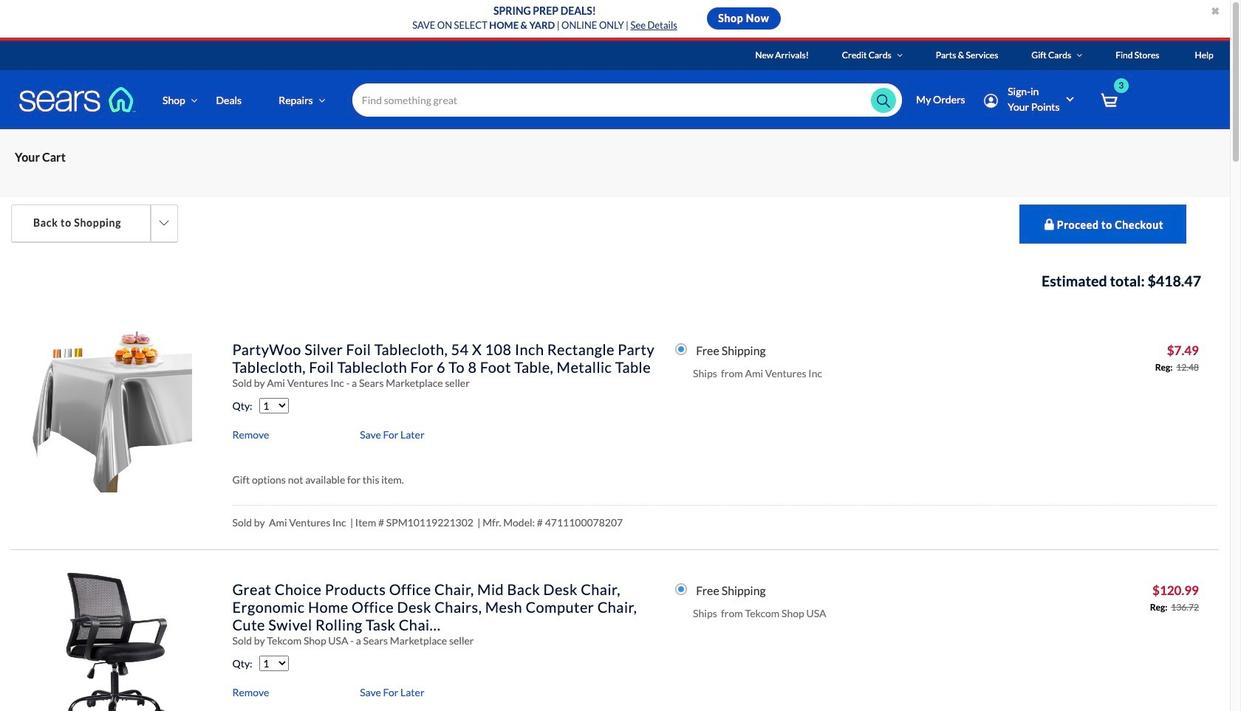 Task type: locate. For each thing, give the bounding box(es) containing it.
Search text field
[[352, 84, 902, 117]]

banner
[[0, 41, 1241, 151]]

2 angle down image from the left
[[319, 95, 325, 105]]

settings image
[[984, 94, 998, 108]]

0 horizontal spatial angle down image
[[897, 51, 903, 60]]

great choice products office chair, mid back desk chair, ergonomic home office desk chairs, mesh computer chair, cute swivel rolling task chai… image
[[31, 572, 192, 711]]

0 horizontal spatial angle down image
[[191, 95, 198, 105]]

angle down image
[[191, 95, 198, 105], [319, 95, 325, 105]]

main content
[[0, 129, 1230, 711]]

1 horizontal spatial angle down image
[[319, 95, 325, 105]]

navigation
[[0, 129, 1230, 197]]

angle down image
[[897, 51, 903, 60], [1077, 51, 1082, 60]]

1 horizontal spatial angle down image
[[1077, 51, 1082, 60]]

home image
[[18, 86, 137, 113]]

None radio
[[675, 344, 687, 355], [675, 584, 687, 595], [675, 344, 687, 355], [675, 584, 687, 595]]



Task type: describe. For each thing, give the bounding box(es) containing it.
1 angle down image from the left
[[191, 95, 198, 105]]

view cart image
[[1100, 93, 1117, 109]]

2 angle down image from the left
[[1077, 51, 1082, 60]]

partywoo silver foil tablecloth, 54 x 108 inch rectangle party tablecloth, foil tablecloth for 6 to 8 foot table, metallic table image
[[31, 332, 192, 493]]

1 angle down image from the left
[[897, 51, 903, 60]]



Task type: vqa. For each thing, say whether or not it's contained in the screenshot.
angle down icon at the right of the page
yes



